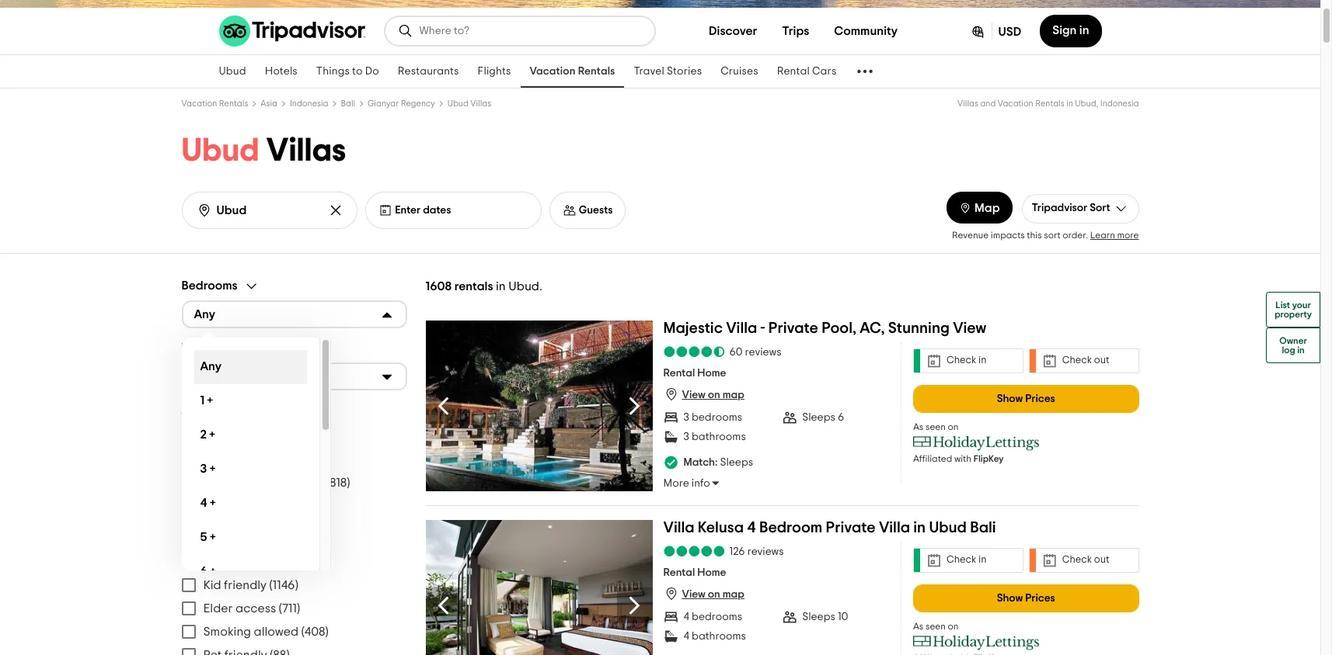Task type: locate. For each thing, give the bounding box(es) containing it.
1 seen from the top
[[926, 422, 946, 432]]

+ for 5 +
[[210, 532, 216, 544]]

enter
[[395, 205, 421, 216]]

vacation down search search field
[[530, 66, 576, 77]]

1 vertical spatial check out
[[1062, 556, 1109, 566]]

4 up "4 bathrooms"
[[684, 612, 689, 623]]

rentals left travel on the top of page
[[578, 66, 615, 77]]

0 vertical spatial rental home
[[663, 369, 726, 379]]

4 group from the top
[[181, 552, 407, 656]]

1 vertical spatial rental home
[[663, 568, 726, 579]]

1 prices from the top
[[1025, 394, 1055, 405]]

0 vertical spatial reviews
[[745, 347, 782, 358]]

Search search field
[[419, 24, 642, 38]]

conditioning
[[222, 454, 295, 466]]

1 vertical spatial map
[[723, 590, 744, 601]]

map
[[975, 202, 1000, 214]]

2 vertical spatial show
[[997, 593, 1023, 604]]

revenue impacts this sort order. learn more
[[952, 230, 1139, 240]]

6 +
[[200, 566, 216, 578]]

0 horizontal spatial villa
[[663, 520, 694, 536]]

1 check out from the top
[[1062, 356, 1109, 366]]

0 vertical spatial home
[[697, 369, 726, 379]]

1 horizontal spatial vacation
[[530, 66, 576, 77]]

check in for view
[[947, 356, 987, 366]]

0 horizontal spatial 6
[[200, 566, 207, 578]]

map up the 3 bedrooms
[[723, 390, 744, 401]]

show prices button for villa kelusa 4 bedroom private villa in ubud bali
[[913, 585, 1139, 613]]

any inside any popup button
[[194, 371, 215, 383]]

as seen on
[[913, 422, 959, 432], [913, 622, 959, 632]]

0 vertical spatial as
[[913, 422, 924, 432]]

0 vertical spatial bali
[[341, 99, 355, 108]]

1 map from the top
[[723, 390, 744, 401]]

villas down the indonesia link at the left top
[[266, 134, 346, 167]]

None search field
[[385, 17, 654, 45]]

sleeps for 60 reviews
[[802, 413, 835, 423]]

rental for 60 reviews
[[663, 369, 695, 379]]

+ right 2
[[209, 429, 215, 441]]

0 horizontal spatial rentals
[[219, 99, 248, 108]]

gianyar
[[368, 99, 399, 108]]

ubud down affiliated with flipkey
[[929, 520, 967, 536]]

sleeps for 126 reviews
[[802, 612, 835, 623]]

0 vertical spatial map
[[723, 390, 744, 401]]

1 vertical spatial sleeps
[[720, 458, 753, 469]]

4 down other
[[200, 497, 207, 510]]

sleeps
[[802, 413, 835, 423], [720, 458, 753, 469], [802, 612, 835, 623]]

2 vertical spatial sleeps
[[802, 612, 835, 623]]

1 horizontal spatial villa
[[726, 321, 757, 336]]

1 vertical spatial out
[[1094, 556, 1109, 566]]

1 vertical spatial ubud villas
[[181, 134, 346, 167]]

2 check out from the top
[[1062, 556, 1109, 566]]

0 vertical spatial sleeps
[[802, 413, 835, 423]]

view for 126 reviews
[[682, 590, 705, 601]]

view
[[953, 321, 986, 336], [682, 390, 705, 401], [682, 590, 705, 601]]

villas down flights
[[470, 99, 491, 108]]

enter dates button
[[365, 192, 542, 229]]

1 holidaylettings.com logo image from the top
[[913, 436, 1040, 451]]

1 home from the top
[[697, 369, 726, 379]]

1 horizontal spatial vacation rentals link
[[520, 55, 624, 88]]

2 show prices button from the top
[[913, 585, 1139, 613]]

+ right 1
[[207, 395, 213, 407]]

1 vertical spatial 6
[[200, 566, 207, 578]]

as up the affiliated
[[913, 422, 924, 432]]

1 out from the top
[[1094, 356, 1109, 366]]

1 vertical spatial menu
[[181, 574, 407, 656]]

0 vertical spatial out
[[1094, 356, 1109, 366]]

tripadvisor sort button
[[1022, 194, 1139, 223]]

1 as seen on from the top
[[913, 422, 959, 432]]

prices
[[1025, 394, 1055, 405], [1025, 593, 1055, 604]]

3 +
[[200, 463, 215, 476]]

1 horizontal spatial search image
[[398, 23, 413, 39]]

bedrooms
[[692, 413, 742, 423], [692, 612, 742, 623]]

1 menu from the top
[[181, 425, 407, 518]]

0 vertical spatial prices
[[1025, 394, 1055, 405]]

vacation
[[530, 66, 576, 77], [181, 99, 217, 108], [998, 99, 1034, 108]]

rentals down ubud link on the left of page
[[219, 99, 248, 108]]

out
[[1094, 356, 1109, 366], [1094, 556, 1109, 566]]

regency
[[401, 99, 435, 108]]

+ for 6 +
[[210, 566, 216, 578]]

1 rental home from the top
[[663, 369, 726, 379]]

1 vertical spatial search image
[[196, 203, 212, 218]]

flipkey
[[974, 454, 1004, 464]]

1 indonesia from the left
[[290, 99, 328, 108]]

internet
[[203, 430, 248, 443]]

as right 10
[[913, 622, 924, 632]]

2 check in from the top
[[947, 556, 987, 566]]

learn more link
[[1090, 230, 1139, 240]]

2 +
[[200, 429, 215, 441]]

2 seen from the top
[[926, 622, 946, 632]]

indonesia right ubud,
[[1100, 99, 1139, 108]]

0 vertical spatial view on map button
[[663, 387, 744, 403]]

kid
[[203, 579, 221, 592]]

1 group from the top
[[181, 279, 407, 590]]

1 vertical spatial vacation rentals link
[[181, 99, 248, 108]]

vacation right and
[[998, 99, 1034, 108]]

show prices button
[[913, 385, 1139, 413], [913, 585, 1139, 613]]

2 map from the top
[[723, 590, 744, 601]]

3 inside list box
[[200, 463, 207, 476]]

1 vertical spatial holidaylettings.com logo image
[[913, 635, 1040, 651]]

1 vertical spatial home
[[697, 568, 726, 579]]

2 as from the top
[[913, 622, 924, 632]]

3 up other
[[200, 463, 207, 476]]

sign
[[1053, 24, 1077, 37]]

+ down other
[[210, 497, 216, 510]]

0 horizontal spatial indonesia
[[290, 99, 328, 108]]

1 horizontal spatial 6
[[838, 413, 844, 423]]

out for villa kelusa 4 bedroom private villa in ubud bali
[[1094, 556, 1109, 566]]

2 holidaylettings.com logo image from the top
[[913, 635, 1040, 651]]

advertisement region
[[0, 0, 1320, 8]]

1 vertical spatial show prices button
[[913, 585, 1139, 613]]

ubud villas down asia
[[181, 134, 346, 167]]

travel stories
[[634, 66, 702, 77]]

majestic villa - private pool, ac, stunning view, vacation rental in ubud image
[[426, 321, 652, 492]]

view up the 3 bedrooms
[[682, 390, 705, 401]]

2 home from the top
[[697, 568, 726, 579]]

reviews right 126
[[747, 547, 784, 558]]

map
[[723, 390, 744, 401], [723, 590, 744, 601]]

holidaylettings.com logo image for view
[[913, 436, 1040, 451]]

bedroom
[[759, 520, 823, 536]]

2 view on map from the top
[[682, 590, 744, 601]]

elder access (711)
[[203, 603, 300, 615]]

1 vertical spatial bali
[[970, 520, 996, 536]]

2 prices from the top
[[1025, 593, 1055, 604]]

2 vertical spatial 3
[[200, 463, 207, 476]]

any down 'bedrooms'
[[194, 309, 215, 321]]

view up 4 bedrooms
[[682, 590, 705, 601]]

rental home for 126 reviews
[[663, 568, 726, 579]]

2 rental home from the top
[[663, 568, 726, 579]]

show prices for villa kelusa 4 bedroom private villa in ubud bali
[[997, 593, 1055, 604]]

map for 4 bedrooms
[[723, 590, 744, 601]]

1 vertical spatial as seen on
[[913, 622, 959, 632]]

1 vertical spatial 3
[[684, 432, 689, 443]]

2 as seen on from the top
[[913, 622, 959, 632]]

indonesia link
[[290, 99, 328, 108]]

1 vertical spatial show prices
[[997, 593, 1055, 604]]

0 vertical spatial vacation rentals
[[530, 66, 615, 77]]

+ up other
[[210, 463, 215, 476]]

clear image
[[328, 203, 344, 218]]

group
[[181, 279, 407, 590], [181, 341, 407, 391], [181, 403, 407, 540], [181, 552, 407, 656]]

2 menu from the top
[[181, 574, 407, 656]]

0 vertical spatial seen
[[926, 422, 946, 432]]

bathrooms down 4 bedrooms
[[692, 632, 746, 643]]

menu
[[181, 425, 407, 518], [181, 574, 407, 656]]

view on map button up 4 bedrooms
[[663, 587, 744, 602]]

2 horizontal spatial rentals
[[1035, 99, 1065, 108]]

ubud villas down flights link
[[447, 99, 491, 108]]

bali down things to do
[[341, 99, 355, 108]]

prices for villa kelusa 4 bedroom private villa in ubud bali
[[1025, 593, 1055, 604]]

discover
[[709, 25, 757, 37]]

bedrooms up 3 bathrooms
[[692, 413, 742, 423]]

(708)
[[254, 500, 281, 513]]

0 vertical spatial show prices button
[[913, 385, 1139, 413]]

1 vertical spatial rental
[[663, 369, 695, 379]]

4 down 4 bedrooms
[[684, 632, 689, 643]]

show for majestic villa - private pool, ac, stunning view
[[997, 394, 1023, 405]]

any
[[194, 309, 215, 321], [200, 361, 221, 373], [194, 371, 215, 383]]

0 vertical spatial private
[[768, 321, 818, 336]]

reviews for 126 reviews
[[747, 547, 784, 558]]

0 horizontal spatial vacation rentals
[[181, 99, 248, 108]]

0 vertical spatial bedrooms
[[692, 413, 742, 423]]

3 for 3 bathrooms
[[684, 432, 689, 443]]

stories
[[667, 66, 702, 77]]

bathrooms
[[181, 342, 242, 354]]

2 horizontal spatial villas
[[958, 99, 978, 108]]

check out for villa kelusa 4 bedroom private villa in ubud bali
[[1062, 556, 1109, 566]]

rental left cars
[[777, 66, 810, 77]]

private right the bedroom
[[826, 520, 876, 536]]

list box containing any
[[181, 338, 331, 590]]

home for 60 reviews
[[697, 369, 726, 379]]

any down bathrooms
[[200, 361, 221, 373]]

as
[[913, 422, 924, 432], [913, 622, 924, 632]]

0 horizontal spatial vacation rentals link
[[181, 99, 248, 108]]

view on map up 4 bedrooms
[[682, 590, 744, 601]]

community button
[[822, 16, 910, 47]]

1 vertical spatial show
[[181, 526, 211, 538]]

2 vertical spatial view
[[682, 590, 705, 601]]

1 vertical spatial view
[[682, 390, 705, 401]]

villa
[[726, 321, 757, 336], [663, 520, 694, 536], [879, 520, 910, 536]]

search image for search search field
[[398, 23, 413, 39]]

search image
[[398, 23, 413, 39], [196, 203, 212, 218]]

private right - on the right of page
[[768, 321, 818, 336]]

villas left and
[[958, 99, 978, 108]]

+ up kid
[[210, 566, 216, 578]]

0 vertical spatial show prices
[[997, 394, 1055, 405]]

view for 60 reviews
[[682, 390, 705, 401]]

bedrooms up "4 bathrooms"
[[692, 612, 742, 623]]

0 horizontal spatial private
[[768, 321, 818, 336]]

asia
[[261, 99, 277, 108]]

holidaylettings.com logo image
[[913, 436, 1040, 451], [913, 635, 1040, 651]]

indonesia
[[290, 99, 328, 108], [1100, 99, 1139, 108]]

vacation rentals down ubud link on the left of page
[[181, 99, 248, 108]]

+ right 5
[[210, 532, 216, 544]]

menu containing internet or wifi (1390)
[[181, 425, 407, 518]]

0 vertical spatial check in
[[947, 356, 987, 366]]

3 bathrooms
[[684, 432, 746, 443]]

0 vertical spatial 6
[[838, 413, 844, 423]]

in inside owner log in
[[1297, 346, 1305, 355]]

bali down flipkey
[[970, 520, 996, 536]]

vacation down ubud link on the left of page
[[181, 99, 217, 108]]

0 vertical spatial search image
[[398, 23, 413, 39]]

6
[[838, 413, 844, 423], [200, 566, 207, 578]]

bali link
[[341, 99, 355, 108]]

0 vertical spatial check out
[[1062, 356, 1109, 366]]

4 up 126 reviews
[[747, 520, 756, 536]]

1 vertical spatial check in
[[947, 556, 987, 566]]

bathrooms down the 3 bedrooms
[[692, 432, 746, 443]]

0 vertical spatial ubud villas
[[447, 99, 491, 108]]

in inside 'sign in' link
[[1079, 24, 1089, 37]]

to
[[352, 66, 363, 77]]

home up 4 bedrooms
[[697, 568, 726, 579]]

list box
[[181, 338, 331, 590]]

2 indonesia from the left
[[1100, 99, 1139, 108]]

vacation rentals link down ubud link on the left of page
[[181, 99, 248, 108]]

2 show prices from the top
[[997, 593, 1055, 604]]

4 inside villa kelusa 4 bedroom private villa in ubud bali 'link'
[[747, 520, 756, 536]]

as seen on for stunning
[[913, 422, 959, 432]]

view on map for 3
[[682, 390, 744, 401]]

1 vertical spatial seen
[[926, 622, 946, 632]]

map up 4 bedrooms
[[723, 590, 744, 601]]

3 for 3 +
[[200, 463, 207, 476]]

any up 1 +
[[194, 371, 215, 383]]

any button
[[181, 300, 407, 328]]

1 vertical spatial prices
[[1025, 593, 1055, 604]]

1 horizontal spatial private
[[826, 520, 876, 536]]

vacation rentals link down search search field
[[520, 55, 624, 88]]

1 horizontal spatial bali
[[970, 520, 996, 536]]

majestic villa - private pool, ac, stunning view
[[663, 321, 986, 336]]

0 vertical spatial menu
[[181, 425, 407, 518]]

1 vertical spatial private
[[826, 520, 876, 536]]

more
[[663, 479, 689, 490]]

3
[[684, 413, 689, 423], [684, 432, 689, 443], [200, 463, 207, 476]]

rental up 4 bedrooms
[[663, 568, 695, 579]]

ubud left the hotels on the left top
[[219, 66, 246, 77]]

rental cars link
[[768, 55, 846, 88]]

search image up restaurants
[[398, 23, 413, 39]]

1 show prices from the top
[[997, 394, 1055, 405]]

check out
[[1062, 356, 1109, 366], [1062, 556, 1109, 566]]

rental home
[[663, 369, 726, 379], [663, 568, 726, 579]]

majestic villa - private pool, ac, stunning view link
[[663, 321, 986, 342]]

indonesia left bali link
[[290, 99, 328, 108]]

this
[[1027, 230, 1042, 240]]

1 show prices button from the top
[[913, 385, 1139, 413]]

0 vertical spatial bathrooms
[[692, 432, 746, 443]]

1 horizontal spatial vacation rentals
[[530, 66, 615, 77]]

view right stunning
[[953, 321, 986, 336]]

1 horizontal spatial indonesia
[[1100, 99, 1139, 108]]

rental home up 4 bedrooms
[[663, 568, 726, 579]]

0 vertical spatial holidaylettings.com logo image
[[913, 436, 1040, 451]]

group containing bathrooms
[[181, 341, 407, 391]]

list your property button
[[1266, 292, 1320, 328]]

2 view on map button from the top
[[663, 587, 744, 602]]

rental down majestic
[[663, 369, 695, 379]]

view on map up the 3 bedrooms
[[682, 390, 744, 401]]

3 group from the top
[[181, 403, 407, 540]]

0 vertical spatial vacation rentals link
[[520, 55, 624, 88]]

impacts
[[991, 230, 1025, 240]]

things to do
[[316, 66, 379, 77]]

0 vertical spatial view on map
[[682, 390, 744, 401]]

as for stunning
[[913, 422, 924, 432]]

search image for search search box
[[196, 203, 212, 218]]

check in
[[947, 356, 987, 366], [947, 556, 987, 566]]

3 up 'match:'
[[684, 432, 689, 443]]

0 vertical spatial show
[[997, 394, 1023, 405]]

access
[[236, 603, 276, 615]]

any inside any dropdown button
[[194, 309, 215, 321]]

search image left search search box
[[196, 203, 212, 218]]

rental home down majestic
[[663, 369, 726, 379]]

0 vertical spatial as seen on
[[913, 422, 959, 432]]

1 vertical spatial bedrooms
[[692, 612, 742, 623]]

log
[[1282, 346, 1295, 355]]

0 horizontal spatial ubud villas
[[181, 134, 346, 167]]

1 check in from the top
[[947, 356, 987, 366]]

1 view on map button from the top
[[663, 387, 744, 403]]

1 vertical spatial bathrooms
[[692, 632, 746, 643]]

villas and vacation rentals in ubud, indonesia
[[958, 99, 1139, 108]]

view on map button up the 3 bedrooms
[[663, 387, 744, 403]]

rentals
[[454, 280, 493, 293]]

1 vertical spatial reviews
[[747, 547, 784, 558]]

0 vertical spatial view
[[953, 321, 986, 336]]

0 vertical spatial 3
[[684, 413, 689, 423]]

rentals left ubud,
[[1035, 99, 1065, 108]]

tripadvisor sort
[[1032, 203, 1110, 214]]

other
[[203, 477, 236, 489]]

+ for 1 +
[[207, 395, 213, 407]]

1 as from the top
[[913, 422, 924, 432]]

0 vertical spatial rental
[[777, 66, 810, 77]]

revenue
[[952, 230, 989, 240]]

rental
[[777, 66, 810, 77], [663, 369, 695, 379], [663, 568, 695, 579]]

ubud
[[219, 66, 246, 77], [447, 99, 469, 108], [181, 134, 259, 167], [929, 520, 967, 536]]

hotels link
[[255, 55, 307, 88]]

1 vertical spatial as
[[913, 622, 924, 632]]

2 out from the top
[[1094, 556, 1109, 566]]

check out for majestic villa - private pool, ac, stunning view
[[1062, 356, 1109, 366]]

2 group from the top
[[181, 341, 407, 391]]

reviews down - on the right of page
[[745, 347, 782, 358]]

3 up 3 bathrooms
[[684, 413, 689, 423]]

1 view on map from the top
[[682, 390, 744, 401]]

vacation rentals down search search field
[[530, 66, 615, 77]]

1 vertical spatial view on map
[[682, 590, 744, 601]]

home up the 3 bedrooms
[[697, 369, 726, 379]]

0 horizontal spatial villas
[[266, 134, 346, 167]]

1 vertical spatial view on map button
[[663, 587, 744, 602]]

vacation rentals link
[[520, 55, 624, 88], [181, 99, 248, 108]]

0 horizontal spatial search image
[[196, 203, 212, 218]]

2 vertical spatial rental
[[663, 568, 695, 579]]

affiliated
[[913, 454, 952, 464]]

map for 3 bedrooms
[[723, 390, 744, 401]]



Task type: vqa. For each thing, say whether or not it's contained in the screenshot.
Search image at top's Search search box
yes



Task type: describe. For each thing, give the bounding box(es) containing it.
sign in
[[1053, 24, 1089, 37]]

stunning
[[888, 321, 950, 336]]

guests button
[[549, 192, 626, 229]]

+ for 4 +
[[210, 497, 216, 510]]

rental cars
[[777, 66, 837, 77]]

sleeps 6
[[802, 413, 844, 423]]

out for majestic villa - private pool, ac, stunning view
[[1094, 356, 1109, 366]]

(1271)
[[298, 454, 326, 466]]

bali inside 'link'
[[970, 520, 996, 536]]

villa kelusa 4 bedroom private villa in ubud bali , vacation rental in ubud image
[[426, 520, 652, 656]]

usd
[[998, 26, 1021, 38]]

match: sleeps
[[684, 458, 753, 469]]

amenities
[[181, 404, 236, 417]]

gianyar regency link
[[368, 99, 435, 108]]

cars
[[812, 66, 837, 77]]

bedrooms
[[181, 280, 238, 292]]

(1390)
[[289, 430, 321, 443]]

1 vertical spatial vacation rentals
[[181, 99, 248, 108]]

and
[[980, 99, 996, 108]]

sort
[[1044, 230, 1061, 240]]

Search search field
[[216, 203, 316, 218]]

2 horizontal spatial vacation
[[998, 99, 1034, 108]]

any for any dropdown button
[[194, 309, 215, 321]]

show inside group
[[181, 526, 211, 538]]

126 reviews
[[729, 547, 784, 558]]

ac,
[[860, 321, 885, 336]]

group containing amenities
[[181, 403, 407, 540]]

list
[[1276, 301, 1290, 310]]

private inside 'link'
[[826, 520, 876, 536]]

villa kelusa 4 bedroom private villa in ubud bali
[[663, 520, 996, 536]]

cruises link
[[711, 55, 768, 88]]

ubud,
[[1075, 99, 1099, 108]]

0 horizontal spatial bali
[[341, 99, 355, 108]]

reviews for 60 reviews
[[745, 347, 782, 358]]

kid friendly (1146)
[[203, 579, 298, 592]]

bedrooms for 4 bedrooms
[[692, 612, 742, 623]]

ubud up search search box
[[181, 134, 259, 167]]

3 for 3 bedrooms
[[684, 413, 689, 423]]

any button
[[181, 363, 407, 391]]

all pools (708)
[[203, 500, 281, 513]]

owner log in
[[1279, 337, 1307, 355]]

things to do link
[[307, 55, 388, 88]]

any for any popup button
[[194, 371, 215, 383]]

seen for in
[[926, 622, 946, 632]]

list your property
[[1275, 301, 1312, 319]]

property
[[1275, 310, 1312, 319]]

map button
[[947, 192, 1012, 223]]

trips button
[[770, 16, 822, 47]]

elder
[[203, 603, 233, 615]]

rental home for 60 reviews
[[663, 369, 726, 379]]

villa kelusa 4 bedroom private villa in ubud bali link
[[663, 520, 996, 542]]

flights link
[[468, 55, 520, 88]]

1 horizontal spatial rentals
[[578, 66, 615, 77]]

view on map button for 3
[[663, 387, 744, 403]]

5
[[200, 532, 207, 544]]

group containing bedrooms
[[181, 279, 407, 590]]

bathrooms for 3 bedrooms
[[692, 432, 746, 443]]

show prices for majestic villa - private pool, ac, stunning view
[[997, 394, 1055, 405]]

ubud.
[[509, 280, 542, 293]]

rental for 126 reviews
[[663, 568, 695, 579]]

4 for 4 bathrooms
[[684, 632, 689, 643]]

1608
[[426, 280, 452, 293]]

owner log in button
[[1266, 328, 1320, 364]]

flights
[[478, 66, 511, 77]]

restaurants
[[398, 66, 459, 77]]

+ for 2 +
[[209, 429, 215, 441]]

restaurants link
[[388, 55, 468, 88]]

sleeps 10
[[802, 612, 848, 623]]

travel stories link
[[624, 55, 711, 88]]

check in for ubud
[[947, 556, 987, 566]]

space
[[288, 477, 324, 489]]

(818)
[[326, 477, 350, 489]]

rental inside rental cars link
[[777, 66, 810, 77]]

pool,
[[822, 321, 856, 336]]

allowed
[[254, 626, 299, 639]]

show all
[[181, 526, 228, 538]]

0 horizontal spatial vacation
[[181, 99, 217, 108]]

view on map button for 4
[[663, 587, 744, 602]]

travel
[[634, 66, 664, 77]]

ubud villas link
[[447, 99, 491, 108]]

4 for 4 +
[[200, 497, 207, 510]]

4 for 4 bedrooms
[[684, 612, 689, 623]]

sign in link
[[1040, 15, 1102, 47]]

3 bedrooms
[[684, 413, 742, 423]]

as seen on for in
[[913, 622, 959, 632]]

more
[[1117, 230, 1139, 240]]

internet or wifi (1390)
[[203, 430, 321, 443]]

bedrooms for 3 bedrooms
[[692, 413, 742, 423]]

-
[[761, 321, 765, 336]]

1 +
[[200, 395, 213, 407]]

usd button
[[957, 15, 1034, 47]]

other outdoor space (818)
[[203, 477, 350, 489]]

trips
[[782, 25, 809, 37]]

2 horizontal spatial villa
[[879, 520, 910, 536]]

ubud right regency
[[447, 99, 469, 108]]

majestic
[[663, 321, 723, 336]]

1 horizontal spatial villas
[[470, 99, 491, 108]]

seen for stunning
[[926, 422, 946, 432]]

show all button
[[181, 524, 228, 540]]

learn
[[1090, 230, 1115, 240]]

menu containing kid friendly (1146)
[[181, 574, 407, 656]]

5 +
[[200, 532, 216, 544]]

show for villa kelusa 4 bedroom private villa in ubud bali
[[997, 593, 1023, 604]]

show prices button for majestic villa - private pool, ac, stunning view
[[913, 385, 1139, 413]]

126
[[729, 547, 745, 558]]

1608 rentals in ubud.
[[426, 280, 542, 293]]

in inside villa kelusa 4 bedroom private villa in ubud bali 'link'
[[913, 520, 926, 536]]

smoking allowed (408)
[[203, 626, 329, 639]]

enter dates
[[395, 205, 451, 216]]

all
[[214, 526, 228, 538]]

4 bedrooms
[[684, 612, 742, 623]]

+ for 3 +
[[210, 463, 215, 476]]

cruises
[[721, 66, 758, 77]]

air conditioning (1271)
[[203, 454, 326, 466]]

smoking
[[203, 626, 251, 639]]

match:
[[684, 458, 718, 469]]

as for in
[[913, 622, 924, 632]]

2
[[200, 429, 207, 441]]

tripadvisor image
[[219, 16, 365, 47]]

(711)
[[279, 603, 300, 615]]

prices for majestic villa - private pool, ac, stunning view
[[1025, 394, 1055, 405]]

home for 126 reviews
[[697, 568, 726, 579]]

order.
[[1063, 230, 1088, 240]]

60
[[729, 347, 743, 358]]

any inside list box
[[200, 361, 221, 373]]

affiliated with flipkey
[[913, 454, 1004, 464]]

sort
[[1090, 203, 1110, 214]]

pools
[[220, 500, 252, 513]]

view on map for 4
[[682, 590, 744, 601]]

holidaylettings.com logo image for ubud
[[913, 635, 1040, 651]]

1 horizontal spatial ubud villas
[[447, 99, 491, 108]]

do
[[365, 66, 379, 77]]

4 +
[[200, 497, 216, 510]]

all
[[203, 500, 217, 513]]

group containing suitability
[[181, 552, 407, 656]]

ubud inside 'link'
[[929, 520, 967, 536]]

asia link
[[261, 99, 277, 108]]

bathrooms for 4 bedrooms
[[692, 632, 746, 643]]



